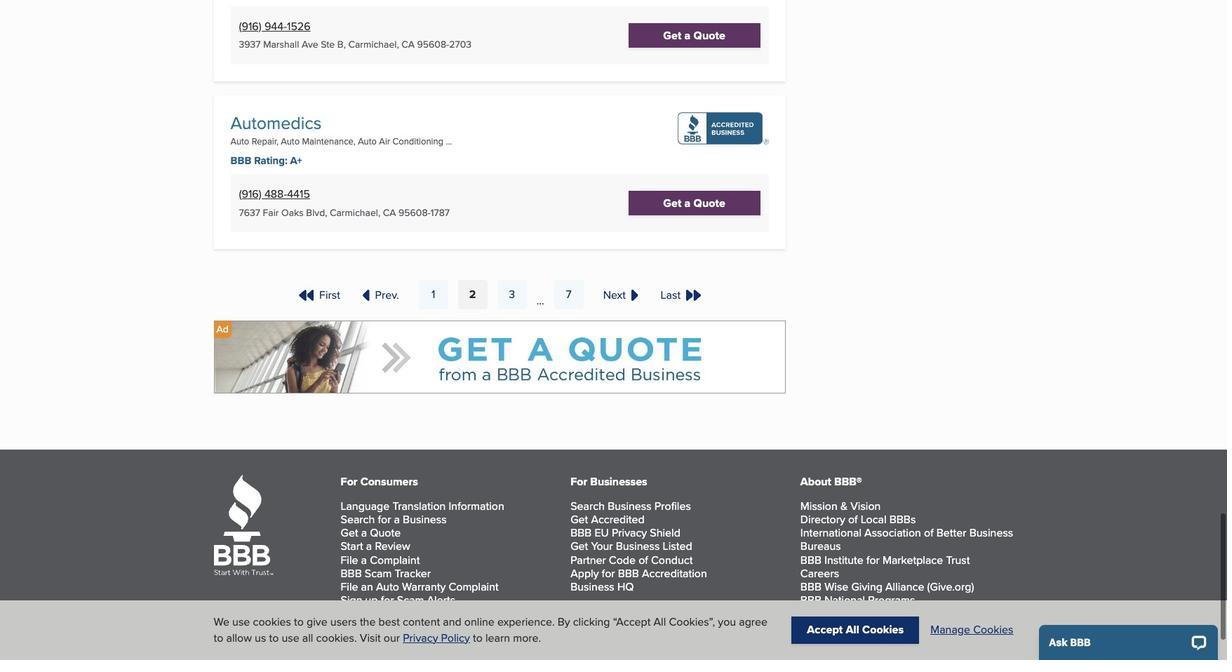 Task type: describe. For each thing, give the bounding box(es) containing it.
bbb inside "automedics auto repair, auto maintenance, auto air conditioning ... bbb rating: a+"
[[230, 153, 251, 168]]

for inside mission & vision directory of local bbbs international association of better business bureaus bbb institute for marketplace trust careers bbb wise giving alliance (give.org) bbb national programs
[[866, 552, 880, 568]]

your
[[591, 538, 613, 555]]

to left give
[[294, 614, 304, 630]]

international association of better business bureaus link
[[800, 525, 1013, 555]]

get accredited link
[[570, 511, 645, 528]]

search inside search business profiles get accredited bbb eu privacy shield get your business listed partner code of conduct apply for bbb accreditation business hq
[[570, 498, 605, 514]]

to left allow
[[214, 630, 223, 646]]

eu
[[595, 525, 609, 541]]

automedics link
[[230, 110, 322, 135]]

business inside mission & vision directory of local bbbs international association of better business bureaus bbb institute for marketplace trust careers bbb wise giving alliance (give.org) bbb national programs
[[969, 525, 1013, 541]]

up
[[365, 592, 378, 608]]

consumer
[[341, 619, 391, 635]]

experience.
[[497, 614, 555, 630]]

directory
[[800, 511, 845, 528]]

first
[[319, 287, 340, 303]]

ad link
[[214, 321, 231, 338]]

bureaus
[[800, 538, 841, 555]]

accept all cookies
[[807, 622, 904, 638]]

a+
[[290, 153, 302, 168]]

users
[[330, 614, 357, 630]]

consumer hq link
[[341, 619, 411, 635]]

next link
[[600, 287, 641, 303]]

7637
[[239, 205, 260, 219]]

manage cookies
[[930, 622, 1013, 638]]

quote for (916) 944-1526
[[694, 27, 725, 43]]

translation
[[392, 498, 446, 514]]

and
[[443, 614, 461, 630]]

for right "up"
[[381, 592, 394, 608]]

an
[[361, 579, 373, 595]]

alliance
[[885, 579, 924, 595]]

start a review link
[[341, 538, 410, 555]]

get a quote link for 4415
[[628, 191, 760, 215]]

marshall
[[263, 38, 299, 52]]

0 horizontal spatial use
[[232, 614, 250, 630]]

for consumers link
[[341, 473, 418, 489]]

manage
[[930, 622, 970, 638]]

2
[[469, 287, 476, 303]]

accredited business image
[[677, 112, 769, 144]]

asked
[[396, 606, 427, 622]]

air
[[379, 135, 390, 147]]

... inside "automedics auto repair, auto maintenance, auto air conditioning ... bbb rating: a+"
[[446, 135, 452, 147]]

oaks
[[281, 205, 304, 219]]

institute
[[824, 552, 863, 568]]

mission & vision directory of local bbbs international association of better business bureaus bbb institute for marketplace trust careers bbb wise giving alliance (give.org) bbb national programs
[[800, 498, 1013, 608]]

vision
[[851, 498, 881, 514]]

programs
[[868, 592, 915, 608]]

... inside pagination element
[[536, 293, 544, 309]]

quote for (916) 488-4415
[[694, 195, 725, 211]]

we
[[214, 614, 229, 630]]

last link
[[657, 287, 704, 303]]

cookies inside the 'accept all cookies' button
[[862, 622, 904, 638]]

auto up a+
[[281, 135, 300, 147]]

1 link
[[418, 280, 448, 309]]

bbb institute for marketplace trust link
[[800, 552, 970, 568]]

(give.org)
[[927, 579, 974, 595]]

accept all cookies button
[[792, 617, 919, 644]]

ste
[[321, 38, 335, 52]]

2 link
[[458, 280, 487, 309]]

questions
[[430, 606, 480, 622]]

next
[[603, 287, 625, 303]]

privacy inside search business profiles get accredited bbb eu privacy shield get your business listed partner code of conduct apply for bbb accreditation business hq
[[612, 525, 647, 541]]

review
[[375, 538, 410, 555]]

first link
[[296, 287, 343, 303]]

bbb wise giving alliance (give.org) link
[[800, 579, 974, 595]]

by
[[558, 614, 570, 630]]

3
[[508, 287, 515, 303]]

search business profiles link
[[570, 498, 691, 514]]

search for a business link
[[341, 511, 447, 528]]

association
[[864, 525, 921, 541]]

visit
[[360, 630, 381, 646]]

accredited
[[591, 511, 645, 528]]

policy
[[441, 630, 470, 646]]

shield
[[650, 525, 680, 541]]

auto left air
[[358, 135, 377, 147]]

last
[[660, 287, 680, 303]]

1 file from the top
[[341, 552, 358, 568]]

about bbb®
[[800, 473, 862, 489]]

for for for consumers
[[341, 473, 358, 489]]

hq inside language translation information search for a business get a quote start a review file a complaint bbb scam tracker file an auto warranty complaint sign up for scam alerts frequently asked questions (faq) consumer hq
[[394, 619, 411, 635]]

partner
[[570, 552, 606, 568]]

cookies
[[253, 614, 291, 630]]

to right the 'us' at bottom left
[[269, 630, 279, 646]]

sign up for scam alerts link
[[341, 592, 455, 608]]

all
[[302, 630, 313, 646]]

search business profiles get accredited bbb eu privacy shield get your business listed partner code of conduct apply for bbb accreditation business hq
[[570, 498, 707, 595]]

(916) 488-4415 link
[[239, 186, 310, 202]]

apply
[[570, 565, 599, 581]]

0 vertical spatial scam
[[365, 565, 392, 581]]

alerts
[[427, 592, 455, 608]]

1787
[[431, 205, 450, 219]]

accept
[[807, 622, 843, 638]]

1
[[431, 287, 435, 303]]

get a quote for (916) 944-1526
[[663, 27, 725, 43]]

frequently asked questions (faq) link
[[341, 606, 510, 622]]

conduct
[[651, 552, 693, 568]]

bbb image
[[214, 475, 273, 576]]

file an auto warranty complaint link
[[341, 579, 499, 595]]

get a quote link for 1526
[[628, 23, 760, 48]]

ad
[[216, 322, 229, 336]]

consumers
[[360, 473, 418, 489]]

bbbs
[[889, 511, 916, 528]]

for up review
[[378, 511, 391, 528]]

bbb left institute
[[800, 552, 822, 568]]

privacy policy to learn more.
[[403, 630, 541, 646]]



Task type: locate. For each thing, give the bounding box(es) containing it.
0 vertical spatial (916)
[[239, 18, 262, 34]]

(916) up 3937
[[239, 18, 262, 34]]

bbb inside language translation information search for a business get a quote start a review file a complaint bbb scam tracker file an auto warranty complaint sign up for scam alerts frequently asked questions (faq) consumer hq
[[341, 565, 362, 581]]

2 for from the left
[[570, 473, 587, 489]]

0 horizontal spatial ca
[[383, 205, 396, 219]]

tracker
[[395, 565, 431, 581]]

bbb eu privacy shield link
[[570, 525, 680, 541]]

careers
[[800, 565, 839, 581]]

0 vertical spatial get a quote link
[[628, 23, 760, 48]]

cookies right manage
[[973, 622, 1013, 638]]

0 vertical spatial ...
[[446, 135, 452, 147]]

to
[[294, 614, 304, 630], [214, 630, 223, 646], [269, 630, 279, 646], [473, 630, 483, 646]]

learn
[[485, 630, 510, 646]]

(faq)
[[483, 606, 510, 622]]

automedics auto repair, auto maintenance, auto air conditioning ... bbb rating: a+
[[230, 110, 452, 168]]

carmichael, inside (916) 944-1526 3937 marshall ave ste b , carmichael, ca 95608-2703
[[348, 38, 399, 52]]

1 vertical spatial ,
[[325, 205, 327, 219]]

1 horizontal spatial all
[[846, 622, 859, 638]]

2 file from the top
[[341, 579, 358, 595]]

international
[[800, 525, 862, 541]]

95608- inside (916) 944-1526 3937 marshall ave ste b , carmichael, ca 95608-2703
[[417, 38, 449, 52]]

we use cookies to give users the best content and online experience. by clicking "accept all cookies", you agree to allow us to use all cookies. visit our
[[214, 614, 768, 646]]

cookies inside manage cookies button
[[973, 622, 1013, 638]]

1526
[[287, 18, 311, 34]]

1 horizontal spatial ,
[[344, 38, 346, 52]]

code
[[609, 552, 636, 568]]

2 horizontal spatial of
[[924, 525, 934, 541]]

mission & vision link
[[800, 498, 881, 514]]

(916) for (916) 488-4415
[[239, 186, 262, 202]]

for inside search business profiles get accredited bbb eu privacy shield get your business listed partner code of conduct apply for bbb accreditation business hq
[[602, 565, 615, 581]]

1 vertical spatial scam
[[397, 592, 424, 608]]

carmichael, right blvd
[[330, 205, 380, 219]]

1 vertical spatial hq
[[394, 619, 411, 635]]

best
[[379, 614, 400, 630]]

of right the & on the right
[[848, 511, 858, 528]]

1 horizontal spatial use
[[282, 630, 299, 646]]

bbb left wise
[[800, 579, 822, 595]]

(916) inside (916) 488-4415 7637 fair oaks blvd , carmichael, ca 95608-1787
[[239, 186, 262, 202]]

business
[[608, 498, 652, 514], [403, 511, 447, 528], [969, 525, 1013, 541], [616, 538, 660, 555], [570, 579, 614, 595]]

prev. link
[[360, 287, 401, 303]]

4415
[[287, 186, 310, 202]]

national
[[824, 592, 865, 608]]

all inside we use cookies to give users the best content and online experience. by clicking "accept all cookies", you agree to allow us to use all cookies. visit our
[[654, 614, 666, 630]]

of inside search business profiles get accredited bbb eu privacy shield get your business listed partner code of conduct apply for bbb accreditation business hq
[[639, 552, 648, 568]]

carmichael,
[[348, 38, 399, 52], [330, 205, 380, 219]]

3 link
[[497, 280, 526, 309]]

bbb national programs link
[[800, 592, 915, 608]]

of right code
[[639, 552, 648, 568]]

all right accept
[[846, 622, 859, 638]]

0 horizontal spatial ,
[[325, 205, 327, 219]]

2 vertical spatial get a quote link
[[341, 525, 401, 541]]

get a quote
[[663, 27, 725, 43], [663, 195, 725, 211]]

clicking
[[573, 614, 610, 630]]

give
[[307, 614, 327, 630]]

use
[[232, 614, 250, 630], [282, 630, 299, 646]]

all right '"accept'
[[654, 614, 666, 630]]

1 horizontal spatial hq
[[617, 579, 634, 595]]

(916) for (916) 944-1526
[[239, 18, 262, 34]]

... right 3 link
[[536, 293, 544, 309]]

use right we
[[232, 614, 250, 630]]

0 vertical spatial 95608-
[[417, 38, 449, 52]]

maintenance,
[[302, 135, 356, 147]]

ca inside (916) 944-1526 3937 marshall ave ste b , carmichael, ca 95608-2703
[[401, 38, 415, 52]]

get inside language translation information search for a business get a quote start a review file a complaint bbb scam tracker file an auto warranty complaint sign up for scam alerts frequently asked questions (faq) consumer hq
[[341, 525, 358, 541]]

search inside language translation information search for a business get a quote start a review file a complaint bbb scam tracker file an auto warranty complaint sign up for scam alerts frequently asked questions (faq) consumer hq
[[341, 511, 375, 528]]

online
[[464, 614, 494, 630]]

wise
[[824, 579, 848, 595]]

"accept
[[613, 614, 651, 630]]

all inside button
[[846, 622, 859, 638]]

mission
[[800, 498, 838, 514]]

1 vertical spatial ...
[[536, 293, 544, 309]]

0 vertical spatial hq
[[617, 579, 634, 595]]

directory of local bbbs link
[[800, 511, 916, 528]]

0 vertical spatial file
[[341, 552, 358, 568]]

0 horizontal spatial privacy
[[403, 630, 438, 646]]

1 vertical spatial get a quote
[[663, 195, 725, 211]]

1 vertical spatial privacy
[[403, 630, 438, 646]]

quote
[[694, 27, 725, 43], [694, 195, 725, 211], [370, 525, 401, 541]]

488-
[[264, 186, 287, 202]]

1 vertical spatial get a quote link
[[628, 191, 760, 215]]

blvd
[[306, 205, 325, 219]]

1 vertical spatial complaint
[[449, 579, 499, 595]]

1 horizontal spatial ca
[[401, 38, 415, 52]]

1 (916) from the top
[[239, 18, 262, 34]]

1 vertical spatial (916)
[[239, 186, 262, 202]]

information
[[449, 498, 504, 514]]

0 vertical spatial quote
[[694, 27, 725, 43]]

0 horizontal spatial cookies
[[862, 622, 904, 638]]

1 for from the left
[[341, 473, 358, 489]]

1 horizontal spatial ...
[[536, 293, 544, 309]]

of left better
[[924, 525, 934, 541]]

bbb left eu
[[570, 525, 592, 541]]

sign
[[341, 592, 362, 608]]

0 horizontal spatial complaint
[[370, 552, 420, 568]]

0 vertical spatial ca
[[401, 38, 415, 52]]

search up start
[[341, 511, 375, 528]]

content
[[403, 614, 440, 630]]

about
[[800, 473, 831, 489]]

2 cookies from the left
[[973, 622, 1013, 638]]

(916)
[[239, 18, 262, 34], [239, 186, 262, 202]]

prev.
[[375, 287, 399, 303]]

1 horizontal spatial scam
[[397, 592, 424, 608]]

1 horizontal spatial search
[[570, 498, 605, 514]]

, inside (916) 944-1526 3937 marshall ave ste b , carmichael, ca 95608-2703
[[344, 38, 346, 52]]

to left learn
[[473, 630, 483, 646]]

for consumers
[[341, 473, 418, 489]]

1 vertical spatial ca
[[383, 205, 396, 219]]

0 horizontal spatial scam
[[365, 565, 392, 581]]

... right conditioning
[[446, 135, 452, 147]]

for businesses link
[[570, 473, 647, 489]]

1 vertical spatial carmichael,
[[330, 205, 380, 219]]

get your business listed link
[[570, 538, 692, 555]]

1 cookies from the left
[[862, 622, 904, 638]]

cookies.
[[316, 630, 357, 646]]

2 (916) from the top
[[239, 186, 262, 202]]

get
[[663, 27, 682, 43], [663, 195, 682, 211], [570, 511, 588, 528], [341, 525, 358, 541], [570, 538, 588, 555]]

, inside (916) 488-4415 7637 fair oaks blvd , carmichael, ca 95608-1787
[[325, 205, 327, 219]]

0 vertical spatial get a quote
[[663, 27, 725, 43]]

for right apply
[[602, 565, 615, 581]]

bbb left rating:
[[230, 153, 251, 168]]

1 get a quote from the top
[[663, 27, 725, 43]]

1 vertical spatial 95608-
[[399, 205, 431, 219]]

bbb®
[[834, 473, 862, 489]]

auto inside language translation information search for a business get a quote start a review file a complaint bbb scam tracker file an auto warranty complaint sign up for scam alerts frequently asked questions (faq) consumer hq
[[376, 579, 399, 595]]

95608- inside (916) 488-4415 7637 fair oaks blvd , carmichael, ca 95608-1787
[[399, 205, 431, 219]]

for left businesses
[[570, 473, 587, 489]]

business hq link
[[570, 579, 634, 595]]

for businesses
[[570, 473, 647, 489]]

ca inside (916) 488-4415 7637 fair oaks blvd , carmichael, ca 95608-1787
[[383, 205, 396, 219]]

file a complaint link
[[341, 552, 420, 568]]

1 vertical spatial file
[[341, 579, 358, 595]]

use left all
[[282, 630, 299, 646]]

cookies
[[862, 622, 904, 638], [973, 622, 1013, 638]]

hq inside search business profiles get accredited bbb eu privacy shield get your business listed partner code of conduct apply for bbb accreditation business hq
[[617, 579, 634, 595]]

warranty
[[402, 579, 446, 595]]

cookies",
[[669, 614, 715, 630]]

2 vertical spatial quote
[[370, 525, 401, 541]]

(916) inside (916) 944-1526 3937 marshall ave ste b , carmichael, ca 95608-2703
[[239, 18, 262, 34]]

95608-
[[417, 38, 449, 52], [399, 205, 431, 219]]

quote inside language translation information search for a business get a quote start a review file a complaint bbb scam tracker file an auto warranty complaint sign up for scam alerts frequently asked questions (faq) consumer hq
[[370, 525, 401, 541]]

b
[[337, 38, 344, 52]]

0 vertical spatial carmichael,
[[348, 38, 399, 52]]

giving
[[851, 579, 882, 595]]

1 horizontal spatial privacy
[[612, 525, 647, 541]]

ca left 2703
[[401, 38, 415, 52]]

ave
[[302, 38, 318, 52]]

1 horizontal spatial for
[[570, 473, 587, 489]]

auto right an
[[376, 579, 399, 595]]

0 horizontal spatial search
[[341, 511, 375, 528]]

0 horizontal spatial ...
[[446, 135, 452, 147]]

search up eu
[[570, 498, 605, 514]]

business inside language translation information search for a business get a quote start a review file a complaint bbb scam tracker file an auto warranty complaint sign up for scam alerts frequently asked questions (faq) consumer hq
[[403, 511, 447, 528]]

0 horizontal spatial all
[[654, 614, 666, 630]]

pagination element
[[214, 280, 786, 309]]

bbb down careers
[[800, 592, 822, 608]]

0 horizontal spatial hq
[[394, 619, 411, 635]]

for up giving
[[866, 552, 880, 568]]

frequently
[[341, 606, 393, 622]]

start
[[341, 538, 363, 555]]

bbb up sign
[[341, 565, 362, 581]]

get a quote from a bbb accredited business. click to get connected with an accredited business. image
[[214, 321, 786, 393]]

auto left "repair,"
[[230, 135, 249, 147]]

get a quote for (916) 488-4415
[[663, 195, 725, 211]]

0 vertical spatial ,
[[344, 38, 346, 52]]

you
[[718, 614, 736, 630]]

language translation information search for a business get a quote start a review file a complaint bbb scam tracker file an auto warranty complaint sign up for scam alerts frequently asked questions (faq) consumer hq
[[341, 498, 510, 635]]

, right ste
[[344, 38, 346, 52]]

(916) up 7637
[[239, 186, 262, 202]]

the
[[360, 614, 376, 630]]

carmichael, right b
[[348, 38, 399, 52]]

us
[[255, 630, 266, 646]]

ca left 1787
[[383, 205, 396, 219]]

for for for businesses
[[570, 473, 587, 489]]

0 horizontal spatial of
[[639, 552, 648, 568]]

0 vertical spatial privacy
[[612, 525, 647, 541]]

cookies down programs
[[862, 622, 904, 638]]

1 horizontal spatial complaint
[[449, 579, 499, 595]]

1 horizontal spatial of
[[848, 511, 858, 528]]

0 horizontal spatial for
[[341, 473, 358, 489]]

1 horizontal spatial cookies
[[973, 622, 1013, 638]]

businesses
[[590, 473, 647, 489]]

(916) 944-1526 link
[[239, 18, 311, 34]]

fair
[[263, 205, 279, 219]]

carmichael, inside (916) 488-4415 7637 fair oaks blvd , carmichael, ca 95608-1787
[[330, 205, 380, 219]]

1 vertical spatial quote
[[694, 195, 725, 211]]

2 get a quote from the top
[[663, 195, 725, 211]]

search
[[570, 498, 605, 514], [341, 511, 375, 528]]

3937
[[239, 38, 261, 52]]

privacy policy link
[[403, 630, 470, 646]]

listed
[[663, 538, 692, 555]]

for up language
[[341, 473, 358, 489]]

bbb down get your business listed link at the bottom
[[618, 565, 639, 581]]

0 vertical spatial complaint
[[370, 552, 420, 568]]

944-
[[264, 18, 287, 34]]

about bbb® link
[[800, 473, 862, 489]]

file
[[341, 552, 358, 568], [341, 579, 358, 595]]

, right oaks
[[325, 205, 327, 219]]

partner code of conduct link
[[570, 552, 693, 568]]



Task type: vqa. For each thing, say whether or not it's contained in the screenshot.
the Reno, to the left
no



